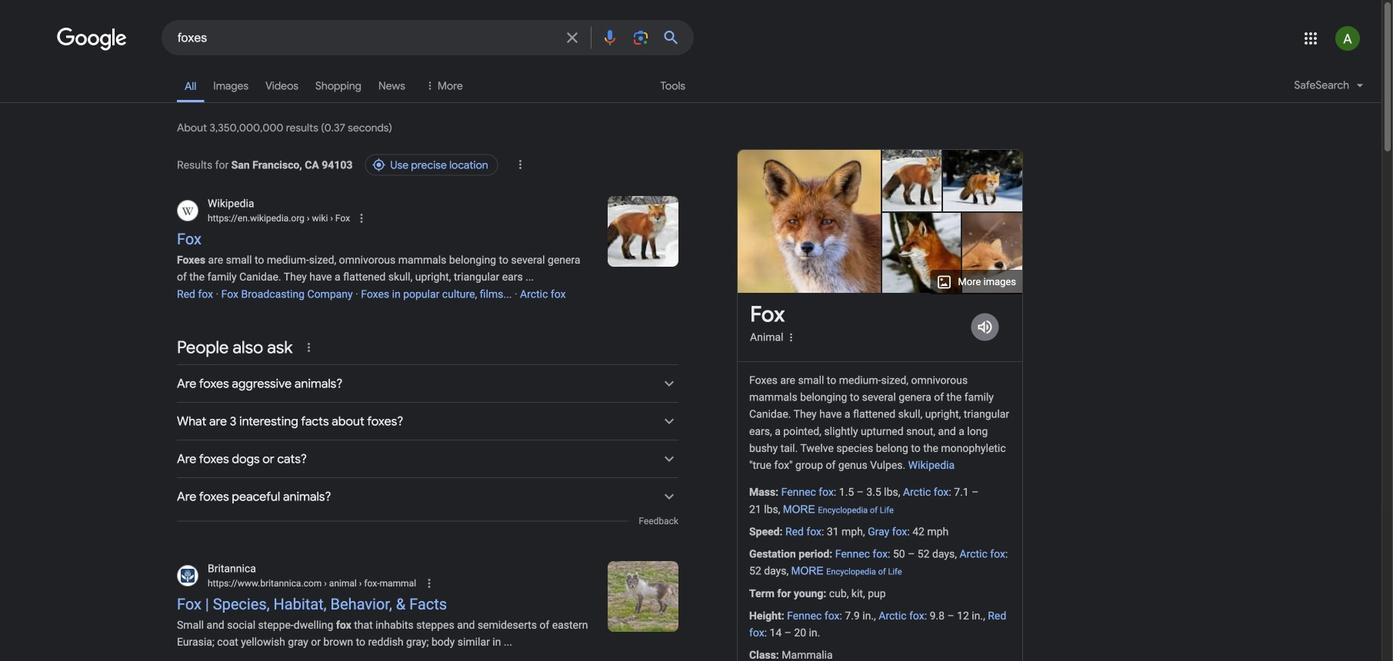 Task type: vqa. For each thing, say whether or not it's contained in the screenshot.
1 within Chinese restaurant · Floor 1 Open ⋅ Closes 10:30 PM
no



Task type: locate. For each thing, give the bounding box(es) containing it.
search by voice image
[[601, 28, 620, 47]]

red fox | national geographic image
[[963, 213, 1023, 303]]

navigation
[[0, 68, 1382, 112]]

foxes from en.wikipedia.org image
[[608, 196, 679, 267]]

Search text field
[[178, 29, 554, 48]]

None search field
[[0, 19, 694, 55]]

heading
[[750, 302, 785, 327]]

None text field
[[208, 212, 350, 226], [305, 213, 350, 224], [322, 579, 416, 590], [208, 212, 350, 226], [305, 213, 350, 224], [322, 579, 416, 590]]

foxes from www.britannica.com image
[[608, 562, 679, 633]]

None text field
[[208, 577, 416, 591]]



Task type: describe. For each thing, give the bounding box(es) containing it.
red fox | diet, behavior, & adaptations | britannica image
[[944, 150, 1040, 212]]

more options image
[[784, 330, 799, 346]]

google image
[[57, 28, 128, 51]]

search by image image
[[632, 28, 650, 47]]

fox - wikipedia image
[[875, 150, 958, 212]]

more options image
[[786, 332, 798, 344]]

species spotlight - red fox (u.s. national park service) image
[[883, 213, 961, 295]]



